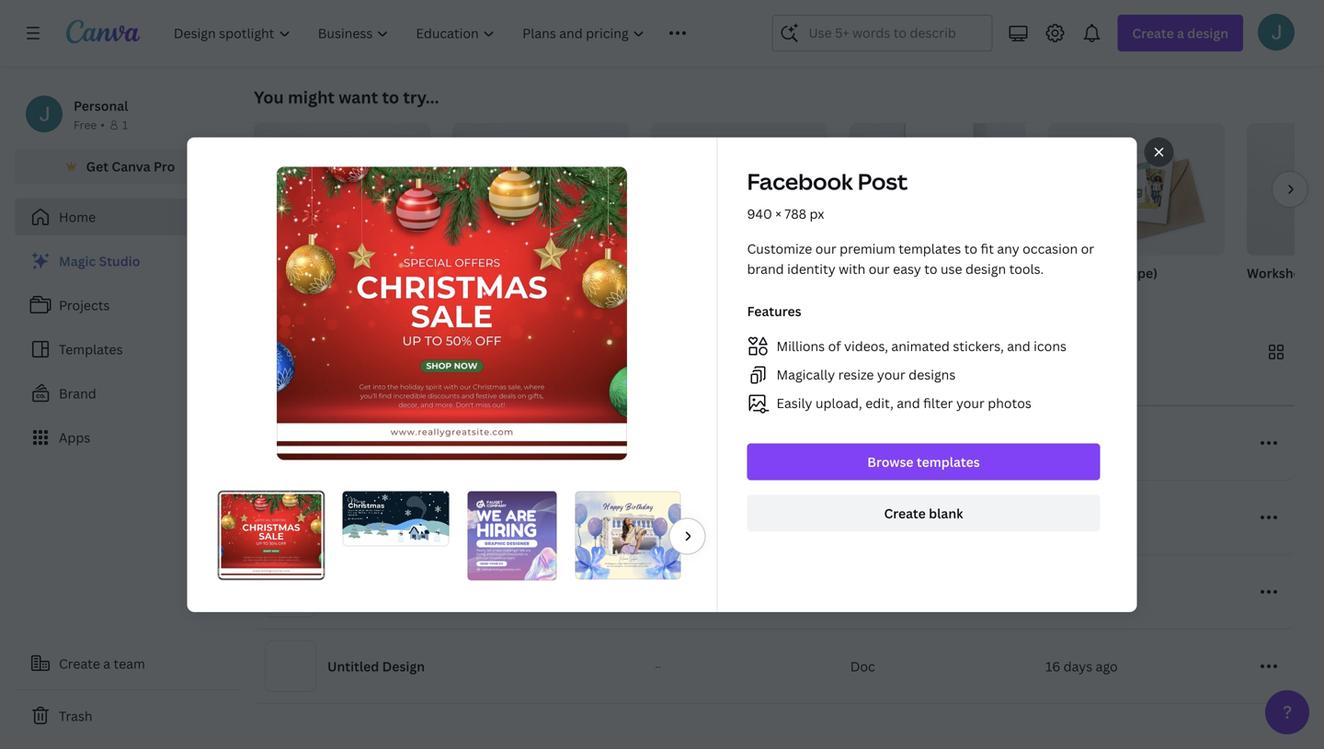 Task type: vqa. For each thing, say whether or not it's contained in the screenshot.
ASSETS
no



Task type: describe. For each thing, give the bounding box(es) containing it.
light
[[572, 435, 604, 452]]

stickers,
[[953, 337, 1004, 355]]

list containing millions of videos, animated stickers, and icons
[[747, 335, 1100, 414]]

top level navigation element
[[162, 15, 728, 52]]

13 for doc
[[1046, 435, 1060, 452]]

trash link
[[15, 698, 239, 735]]

of
[[828, 337, 841, 355]]

personal
[[74, 97, 128, 114]]

16 days ago
[[1046, 658, 1118, 675]]

websites button
[[1059, 0, 1108, 57]]

facebook for facebook post (landscape)
[[850, 264, 910, 282]]

john smith
[[327, 509, 399, 527]]

worksheet
[[1247, 264, 1314, 282]]

2 horizontal spatial card
[[1048, 264, 1078, 282]]

page 3 image
[[468, 491, 557, 581]]

templates inside the customize our premium templates to fit any occasion or brand identity with our easy to use design tools.
[[899, 240, 961, 257]]

recent designs
[[254, 341, 376, 363]]

home
[[59, 208, 96, 226]]

0 horizontal spatial to
[[382, 86, 399, 109]]

identity
[[787, 260, 836, 278]]

print products
[[942, 27, 1019, 42]]

professional
[[685, 435, 763, 452]]

upload,
[[816, 394, 862, 412]]

whiteboard group
[[452, 123, 629, 305]]

create for create blank
[[884, 505, 926, 522]]

websites
[[1059, 27, 1108, 42]]

browse templates button
[[747, 444, 1100, 480]]

more button
[[1164, 0, 1208, 57]]

for
[[342, 27, 360, 42]]

browse
[[867, 453, 914, 471]]

px
[[810, 205, 824, 222]]

untitled design
[[327, 658, 425, 675]]

magic studio link
[[15, 243, 239, 280]]

a
[[103, 655, 110, 673]]

facebook post (landscape) group
[[850, 123, 1026, 305]]

3 (landscape) from the left
[[1081, 264, 1158, 282]]

16
[[1046, 658, 1061, 675]]

videos,
[[844, 337, 888, 355]]

videos button
[[855, 0, 899, 57]]

black
[[437, 435, 471, 452]]

•
[[100, 117, 105, 132]]

you might want to try...
[[254, 86, 439, 109]]

name
[[261, 379, 297, 397]]

get canva pro
[[86, 158, 175, 175]]

business card (us)
[[850, 509, 967, 527]]

days for john smith
[[1063, 509, 1092, 527]]

any
[[997, 240, 1020, 257]]

create for create a team
[[59, 655, 100, 673]]

projects
[[59, 297, 110, 314]]

use
[[941, 260, 962, 278]]

easily upload, edit, and filter your photos
[[777, 394, 1032, 412]]

2 horizontal spatial to
[[964, 240, 978, 257]]

business card (landscape)
[[651, 264, 819, 282]]

pro
[[154, 158, 175, 175]]

filter
[[923, 394, 953, 412]]

canva
[[112, 158, 150, 175]]

presentations
[[634, 27, 709, 42]]

group for business card (landscape)
[[651, 123, 829, 256]]

0 vertical spatial your
[[877, 366, 906, 383]]

tools.
[[1009, 260, 1044, 278]]

social media button
[[740, 0, 808, 57]]

facebook post (landscape)
[[850, 264, 1020, 282]]

easily
[[777, 394, 813, 412]]

13 days ago for doc
[[1046, 435, 1117, 452]]

4 group from the left
[[850, 123, 1026, 256]]

group for whiteboard
[[452, 123, 629, 256]]

ago for john smith
[[1095, 509, 1117, 527]]

smith
[[362, 509, 399, 527]]

get canva pro button
[[15, 149, 239, 184]]

create blank button
[[747, 495, 1100, 532]]

magic studio
[[59, 252, 140, 270]]

print
[[942, 27, 968, 42]]

doc inside group
[[254, 264, 279, 282]]

edit,
[[866, 394, 894, 412]]

occasion
[[1023, 240, 1078, 257]]

brand link
[[15, 375, 239, 412]]

magically
[[777, 366, 835, 383]]

pager
[[356, 435, 391, 452]]

13 for business card (us)
[[1046, 509, 1060, 527]]

page 1 image
[[218, 491, 324, 580]]

create blank
[[884, 505, 963, 522]]

788
[[785, 205, 807, 222]]

-- for doc
[[655, 662, 661, 672]]

design
[[382, 658, 425, 675]]

brand
[[747, 260, 784, 278]]

get
[[86, 158, 109, 175]]

1 horizontal spatial to
[[924, 260, 938, 278]]

-- for business card (us)
[[655, 513, 661, 523]]

team
[[114, 655, 145, 673]]

apps link
[[15, 419, 239, 456]]

group for card (landscape)
[[1048, 123, 1225, 256]]

easy
[[893, 260, 921, 278]]

create a team
[[59, 655, 145, 673]]

apps
[[59, 429, 90, 446]]

studio
[[99, 252, 140, 270]]

ago for one pager doc in black and white blue light blue classic professional style
[[1095, 435, 1117, 452]]

post for facebook post (landscape)
[[913, 264, 941, 282]]

premium
[[840, 240, 896, 257]]

resize
[[838, 366, 874, 383]]

card (landscape)
[[1048, 264, 1158, 282]]

products
[[970, 27, 1019, 42]]

more
[[1172, 27, 1200, 42]]

john
[[327, 509, 359, 527]]

1 blue from the left
[[541, 435, 569, 452]]



Task type: locate. For each thing, give the bounding box(es) containing it.
1 vertical spatial templates
[[917, 453, 980, 471]]

for you
[[342, 27, 382, 42]]

1 vertical spatial days
[[1063, 509, 1092, 527]]

0 vertical spatial business
[[651, 264, 706, 282]]

facebook down premium
[[850, 264, 910, 282]]

designs right 'recent'
[[314, 341, 376, 363]]

create left a
[[59, 655, 100, 673]]

card down the occasion
[[1048, 264, 1078, 282]]

photos
[[988, 394, 1032, 412]]

ago for untitled design
[[1096, 658, 1118, 675]]

create inside "button"
[[884, 505, 926, 522]]

and right edit,
[[897, 394, 920, 412]]

facebook inside facebook post (landscape) group
[[850, 264, 910, 282]]

docs
[[452, 27, 479, 42]]

2 (landscape) from the left
[[944, 264, 1020, 282]]

social media
[[740, 27, 808, 42]]

1 horizontal spatial (landscape)
[[944, 264, 1020, 282]]

1 horizontal spatial and
[[897, 394, 920, 412]]

and for one pager doc in black and white blue light blue classic professional style
[[474, 435, 498, 452]]

print products button
[[942, 0, 1019, 57]]

0 horizontal spatial create
[[59, 655, 100, 673]]

millions of videos, animated stickers, and icons
[[777, 337, 1067, 355]]

card for (landscape)
[[710, 264, 739, 282]]

our
[[815, 240, 837, 257], [869, 260, 890, 278]]

try...
[[403, 86, 439, 109]]

1 (landscape) from the left
[[742, 264, 819, 282]]

home link
[[15, 199, 239, 235]]

page 4 image
[[575, 491, 681, 580]]

you
[[254, 86, 284, 109]]

whiteboards button
[[534, 0, 603, 57]]

0 vertical spatial facebook
[[747, 166, 853, 196]]

3 group from the left
[[651, 123, 829, 256]]

1
[[122, 117, 128, 132]]

business inside group
[[651, 264, 706, 282]]

2 vertical spatial to
[[924, 260, 938, 278]]

1 horizontal spatial your
[[956, 394, 985, 412]]

templates link
[[15, 331, 239, 368]]

and left icons
[[1007, 337, 1031, 355]]

business
[[651, 264, 706, 282], [850, 509, 905, 527]]

and
[[1007, 337, 1031, 355], [897, 394, 920, 412], [474, 435, 498, 452]]

card left brand
[[710, 264, 739, 282]]

templates
[[899, 240, 961, 257], [917, 453, 980, 471]]

projects link
[[15, 287, 239, 324]]

(landscape)
[[742, 264, 819, 282], [944, 264, 1020, 282], [1081, 264, 1158, 282]]

1 horizontal spatial post
[[913, 264, 941, 282]]

customize
[[747, 240, 812, 257]]

2 horizontal spatial and
[[1007, 337, 1031, 355]]

facebook for facebook post 940 × 788 px
[[747, 166, 853, 196]]

to left try...
[[382, 86, 399, 109]]

icons
[[1034, 337, 1067, 355]]

2 horizontal spatial (landscape)
[[1081, 264, 1158, 282]]

1 vertical spatial designs
[[909, 366, 956, 383]]

1 vertical spatial 13
[[1046, 509, 1060, 527]]

0 horizontal spatial (landscape)
[[742, 264, 819, 282]]

business down browse
[[850, 509, 905, 527]]

business for business card (landscape)
[[651, 264, 706, 282]]

one
[[327, 435, 353, 452]]

animated
[[892, 337, 950, 355]]

to left fit
[[964, 240, 978, 257]]

(landscape) for facebook post (landscape)
[[944, 264, 1020, 282]]

2 ago from the top
[[1095, 509, 1117, 527]]

to
[[382, 86, 399, 109], [964, 240, 978, 257], [924, 260, 938, 278]]

(landscape) for business card (landscape)
[[742, 264, 819, 282]]

1 horizontal spatial our
[[869, 260, 890, 278]]

magic
[[59, 252, 96, 270]]

0 horizontal spatial designs
[[314, 341, 376, 363]]

business card (landscape) group
[[651, 123, 829, 305]]

1 group from the left
[[254, 123, 430, 256]]

list
[[15, 243, 239, 456], [747, 335, 1100, 414]]

business left brand
[[651, 264, 706, 282]]

designs
[[314, 341, 376, 363], [909, 366, 956, 383]]

3 ago from the top
[[1096, 658, 1118, 675]]

2 vertical spatial ago
[[1096, 658, 1118, 675]]

1 ago from the top
[[1095, 435, 1117, 452]]

(landscape) down customize
[[742, 264, 819, 282]]

group for doc
[[254, 123, 430, 256]]

post for facebook post 940 × 788 px
[[858, 166, 908, 196]]

0 vertical spatial 13 days ago
[[1046, 435, 1117, 452]]

style
[[766, 435, 798, 452]]

0 vertical spatial days
[[1063, 435, 1092, 452]]

trash
[[59, 708, 93, 725]]

your right filter
[[956, 394, 985, 412]]

templates up facebook post (landscape)
[[899, 240, 961, 257]]

templates up blank
[[917, 453, 980, 471]]

want
[[339, 86, 378, 109]]

whiteboard
[[452, 264, 526, 282]]

features
[[747, 302, 802, 320]]

templates
[[59, 341, 123, 358]]

2 -- from the top
[[655, 662, 661, 672]]

card for (us)
[[908, 509, 938, 527]]

1 horizontal spatial blue
[[607, 435, 635, 452]]

presentations button
[[634, 0, 709, 57]]

1 vertical spatial create
[[59, 655, 100, 673]]

1 -- from the top
[[655, 513, 661, 523]]

1 horizontal spatial create
[[884, 505, 926, 522]]

0 vertical spatial and
[[1007, 337, 1031, 355]]

type
[[847, 379, 876, 397]]

940
[[747, 205, 772, 222]]

recent
[[254, 341, 311, 363]]

0 horizontal spatial card
[[710, 264, 739, 282]]

and for millions of videos, animated stickers, and icons
[[1007, 337, 1031, 355]]

whiteboards
[[534, 27, 603, 42]]

doc
[[254, 264, 279, 282], [394, 435, 419, 452], [850, 435, 875, 452], [850, 658, 875, 675]]

one pager doc in black and white blue light blue classic professional style
[[327, 435, 798, 452]]

2 group from the left
[[452, 123, 629, 256]]

1 13 from the top
[[1046, 435, 1060, 452]]

millions
[[777, 337, 825, 355]]

1 vertical spatial 13 days ago
[[1046, 509, 1117, 527]]

1 13 days ago from the top
[[1046, 435, 1117, 452]]

designs up filter
[[909, 366, 956, 383]]

2 vertical spatial days
[[1064, 658, 1093, 675]]

2 vertical spatial and
[[474, 435, 498, 452]]

card (landscape) group
[[1048, 123, 1225, 305]]

days for untitled design
[[1064, 658, 1093, 675]]

1 horizontal spatial business
[[850, 509, 905, 527]]

and right black
[[474, 435, 498, 452]]

worksheet (u
[[1247, 264, 1324, 282]]

13
[[1046, 435, 1060, 452], [1046, 509, 1060, 527]]

0 vertical spatial templates
[[899, 240, 961, 257]]

--
[[655, 513, 661, 523], [655, 662, 661, 672]]

page 2 image
[[343, 491, 449, 547]]

2 13 from the top
[[1046, 509, 1060, 527]]

our up identity
[[815, 240, 837, 257]]

(landscape) down or
[[1081, 264, 1158, 282]]

free
[[74, 117, 97, 132]]

our down premium
[[869, 260, 890, 278]]

1 vertical spatial to
[[964, 240, 978, 257]]

0 vertical spatial 13
[[1046, 435, 1060, 452]]

templates inside 'button'
[[917, 453, 980, 471]]

free •
[[74, 117, 105, 132]]

blue left light
[[541, 435, 569, 452]]

0 vertical spatial ago
[[1095, 435, 1117, 452]]

white
[[501, 435, 538, 452]]

card left (us)
[[908, 509, 938, 527]]

doc group
[[254, 123, 430, 305]]

(u
[[1317, 264, 1324, 282]]

post inside group
[[913, 264, 941, 282]]

group
[[254, 123, 430, 256], [452, 123, 629, 256], [651, 123, 829, 256], [850, 123, 1026, 256], [1048, 123, 1225, 256]]

1 vertical spatial post
[[913, 264, 941, 282]]

to left use
[[924, 260, 938, 278]]

0 vertical spatial designs
[[314, 341, 376, 363]]

1 vertical spatial business
[[850, 509, 905, 527]]

days for one pager doc in black and white blue light blue classic professional style
[[1063, 435, 1092, 452]]

in
[[423, 435, 434, 452]]

0 horizontal spatial our
[[815, 240, 837, 257]]

facebook inside facebook post 940 × 788 px
[[747, 166, 853, 196]]

post inside facebook post 940 × 788 px
[[858, 166, 908, 196]]

magically resize your designs
[[777, 366, 956, 383]]

1 vertical spatial facebook
[[850, 264, 910, 282]]

2 blue from the left
[[607, 435, 635, 452]]

5 group from the left
[[1048, 123, 1225, 256]]

videos
[[859, 27, 896, 42]]

1 horizontal spatial designs
[[909, 366, 956, 383]]

0 horizontal spatial business
[[651, 264, 706, 282]]

0 horizontal spatial and
[[474, 435, 498, 452]]

list containing magic studio
[[15, 243, 239, 456]]

fit
[[981, 240, 994, 257]]

0 horizontal spatial blue
[[541, 435, 569, 452]]

facebook up 788
[[747, 166, 853, 196]]

create left blank
[[884, 505, 926, 522]]

you
[[363, 27, 382, 42]]

media
[[775, 27, 808, 42]]

1 vertical spatial --
[[655, 662, 661, 672]]

browse templates
[[867, 453, 980, 471]]

0 horizontal spatial post
[[858, 166, 908, 196]]

1 vertical spatial ago
[[1095, 509, 1117, 527]]

0 horizontal spatial your
[[877, 366, 906, 383]]

1 vertical spatial your
[[956, 394, 985, 412]]

post left use
[[913, 264, 941, 282]]

days
[[1063, 435, 1092, 452], [1063, 509, 1092, 527], [1064, 658, 1093, 675]]

customize our premium templates to fit any occasion or brand identity with our easy to use design tools.
[[747, 240, 1094, 278]]

blank
[[929, 505, 963, 522]]

worksheet (us letter portrait) group
[[1247, 123, 1324, 305]]

(landscape) down fit
[[944, 264, 1020, 282]]

-
[[655, 513, 658, 523], [658, 513, 661, 523], [655, 662, 658, 672], [658, 662, 661, 672]]

0 vertical spatial create
[[884, 505, 926, 522]]

0 vertical spatial to
[[382, 86, 399, 109]]

3 days from the top
[[1064, 658, 1093, 675]]

design
[[966, 260, 1006, 278]]

docs button
[[443, 0, 487, 57]]

13 days ago
[[1046, 435, 1117, 452], [1046, 509, 1117, 527]]

1 days from the top
[[1063, 435, 1092, 452]]

0 vertical spatial --
[[655, 513, 661, 523]]

None search field
[[772, 15, 993, 52]]

business for business card (us)
[[850, 509, 905, 527]]

blue right light
[[607, 435, 635, 452]]

post
[[858, 166, 908, 196], [913, 264, 941, 282]]

post up premium
[[858, 166, 908, 196]]

×
[[775, 205, 782, 222]]

create inside button
[[59, 655, 100, 673]]

1 vertical spatial our
[[869, 260, 890, 278]]

1 horizontal spatial list
[[747, 335, 1100, 414]]

1 horizontal spatial card
[[908, 509, 938, 527]]

0 vertical spatial post
[[858, 166, 908, 196]]

2 13 days ago from the top
[[1046, 509, 1117, 527]]

your up edit,
[[877, 366, 906, 383]]

0 vertical spatial our
[[815, 240, 837, 257]]

0 horizontal spatial list
[[15, 243, 239, 456]]

2 days from the top
[[1063, 509, 1092, 527]]

1 vertical spatial and
[[897, 394, 920, 412]]

13 days ago for business card (us)
[[1046, 509, 1117, 527]]



